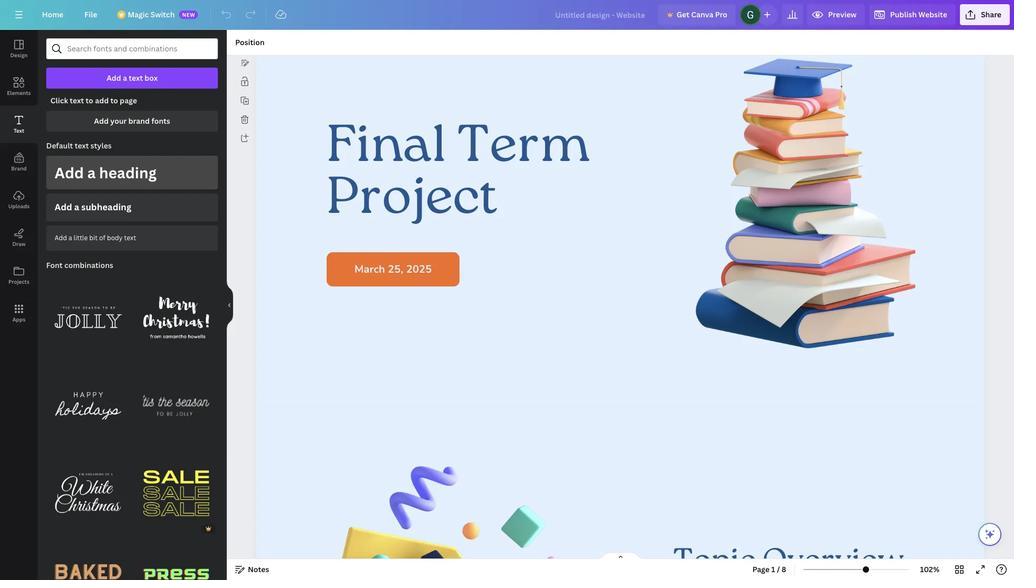 Task type: vqa. For each thing, say whether or not it's contained in the screenshot.
With
no



Task type: describe. For each thing, give the bounding box(es) containing it.
click
[[50, 96, 68, 106]]

canva assistant image
[[984, 529, 996, 541]]

get canva pro
[[677, 9, 727, 19]]

combinations
[[64, 260, 113, 270]]

text right click
[[70, 96, 84, 106]]

add for add your brand fonts
[[94, 116, 109, 126]]

1 to from the left
[[86, 96, 93, 106]]

apps
[[12, 316, 25, 323]]

2 to from the left
[[110, 96, 118, 106]]

file button
[[76, 4, 106, 25]]

1
[[771, 565, 775, 575]]

styles
[[90, 141, 112, 151]]

march
[[354, 262, 385, 277]]

magic switch
[[128, 9, 175, 19]]

apps button
[[0, 295, 38, 332]]

/
[[777, 565, 780, 575]]

text button
[[0, 106, 38, 143]]

switch
[[151, 9, 175, 19]]

add a heading button
[[46, 156, 218, 190]]

notes button
[[231, 562, 273, 579]]

position
[[235, 37, 265, 47]]

canva
[[691, 9, 713, 19]]

a for subheading
[[74, 201, 79, 213]]

new
[[182, 11, 195, 18]]

side panel tab list
[[0, 30, 38, 332]]

add a little bit of body text button
[[46, 226, 218, 251]]

of
[[99, 234, 105, 243]]

fonts
[[151, 116, 170, 126]]

get canva pro button
[[659, 4, 736, 25]]

preview button
[[807, 4, 865, 25]]

home
[[42, 9, 63, 19]]

add a little bit of body text
[[55, 234, 136, 243]]

Search fonts and combinations search field
[[67, 39, 197, 59]]

page 1 / 8 button
[[748, 562, 790, 579]]

heading
[[99, 163, 157, 183]]

1 group from the top
[[134, 452, 218, 536]]

page 1 / 8
[[752, 565, 786, 575]]

share
[[981, 9, 1001, 19]]

projects button
[[0, 257, 38, 295]]

position button
[[231, 34, 269, 51]]

font
[[46, 260, 63, 270]]

file
[[84, 9, 97, 19]]

brand button
[[0, 143, 38, 181]]

final
[[327, 113, 446, 190]]

page
[[120, 96, 137, 106]]

add for add a subheading
[[55, 201, 72, 213]]

add your brand fonts button
[[46, 111, 218, 132]]

text right body
[[124, 234, 136, 243]]

brand
[[128, 116, 150, 126]]

102%
[[920, 565, 939, 575]]

get
[[677, 9, 689, 19]]

add
[[95, 96, 109, 106]]

magic
[[128, 9, 149, 19]]

8
[[782, 565, 786, 575]]

add for add a text box
[[107, 73, 121, 83]]

a for heading
[[87, 163, 96, 183]]

uploads
[[8, 203, 29, 210]]

elements button
[[0, 68, 38, 106]]

publish website
[[890, 9, 947, 19]]



Task type: locate. For each thing, give the bounding box(es) containing it.
add left subheading
[[55, 201, 72, 213]]

projects
[[8, 278, 29, 286]]

add a subheading
[[55, 201, 131, 213]]

draw
[[12, 241, 26, 248]]

box
[[145, 73, 158, 83]]

add for add a little bit of body text
[[55, 234, 67, 243]]

add
[[107, 73, 121, 83], [94, 116, 109, 126], [55, 163, 84, 183], [55, 201, 72, 213], [55, 234, 67, 243]]

march 25, 2025
[[354, 262, 432, 277]]

show pages image
[[595, 552, 646, 561]]

2 group from the top
[[134, 534, 218, 581]]

102% button
[[913, 562, 947, 579]]

text
[[14, 127, 24, 134]]

share button
[[960, 4, 1010, 25]]

main menu bar
[[0, 0, 1014, 30]]

a up page
[[123, 73, 127, 83]]

uploads button
[[0, 181, 38, 219]]

a for text
[[123, 73, 127, 83]]

2025
[[406, 262, 432, 277]]

text left box
[[129, 73, 143, 83]]

0 horizontal spatial to
[[86, 96, 93, 106]]

1 horizontal spatial to
[[110, 96, 118, 106]]

add left your
[[94, 116, 109, 126]]

add a text box
[[107, 73, 158, 83]]

add left little
[[55, 234, 67, 243]]

a left little
[[68, 234, 72, 243]]

final term project
[[327, 113, 590, 241]]

add your brand fonts
[[94, 116, 170, 126]]

page
[[752, 565, 770, 575]]

elements
[[7, 89, 31, 97]]

body
[[107, 234, 123, 243]]

default text styles
[[46, 141, 112, 151]]

preview
[[828, 9, 857, 19]]

group
[[134, 452, 218, 536], [134, 534, 218, 581]]

to
[[86, 96, 93, 106], [110, 96, 118, 106]]

brand
[[11, 165, 27, 172]]

add down default
[[55, 163, 84, 183]]

draw button
[[0, 219, 38, 257]]

add up add
[[107, 73, 121, 83]]

Design title text field
[[547, 4, 655, 25]]

pro
[[715, 9, 727, 19]]

to left add
[[86, 96, 93, 106]]

font combinations
[[46, 260, 113, 270]]

a down styles at left top
[[87, 163, 96, 183]]

design button
[[0, 30, 38, 68]]

25,
[[388, 262, 403, 277]]

add a subheading button
[[46, 194, 218, 222]]

home link
[[34, 4, 72, 25]]

a for little
[[68, 234, 72, 243]]

default
[[46, 141, 73, 151]]

term
[[457, 113, 590, 190]]

publish
[[890, 9, 917, 19]]

notes
[[248, 565, 269, 575]]

your
[[110, 116, 127, 126]]

text
[[129, 73, 143, 83], [70, 96, 84, 106], [75, 141, 89, 151], [124, 234, 136, 243]]

little
[[74, 234, 88, 243]]

to right add
[[110, 96, 118, 106]]

add a text box button
[[46, 68, 218, 89]]

click text to add to page
[[50, 96, 137, 106]]

text left styles at left top
[[75, 141, 89, 151]]

a left subheading
[[74, 201, 79, 213]]

a
[[123, 73, 127, 83], [87, 163, 96, 183], [74, 201, 79, 213], [68, 234, 72, 243]]

subheading
[[81, 201, 131, 213]]

hide image
[[226, 280, 233, 331]]

publish website button
[[869, 4, 956, 25]]

bit
[[89, 234, 98, 243]]

website
[[918, 9, 947, 19]]

design
[[10, 51, 28, 59]]

project
[[327, 164, 498, 241]]

add a heading
[[55, 163, 157, 183]]

add for add a heading
[[55, 163, 84, 183]]



